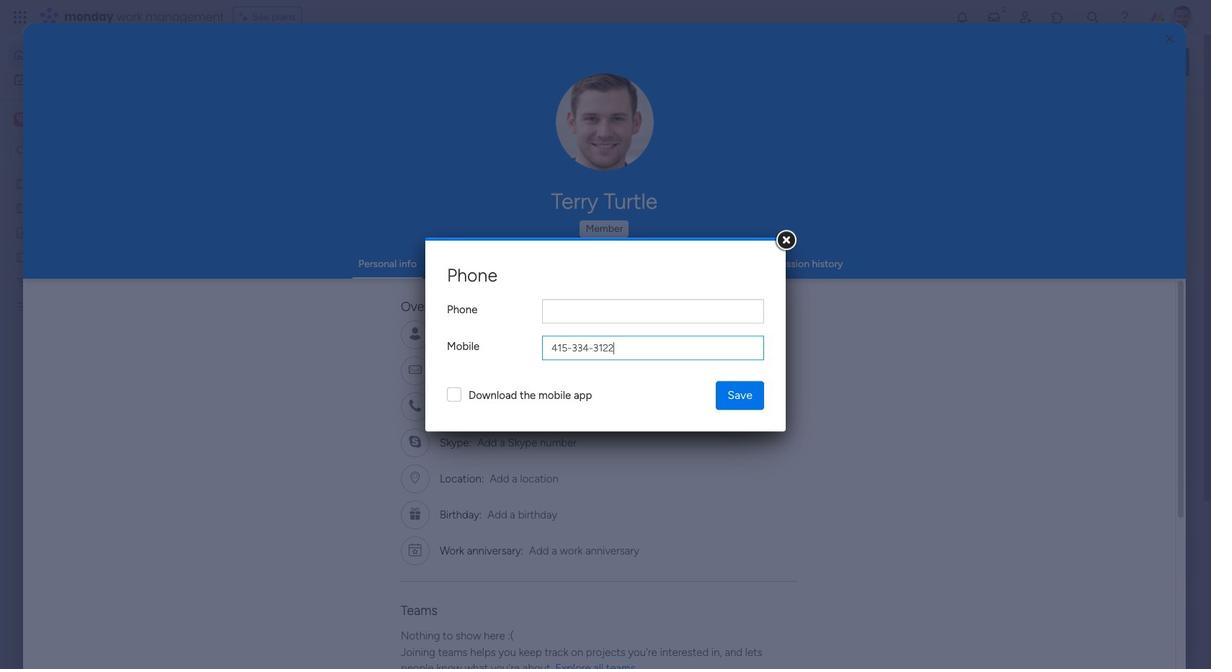 Task type: vqa. For each thing, say whether or not it's contained in the screenshot.
monday marketplace image
yes



Task type: describe. For each thing, give the bounding box(es) containing it.
0 vertical spatial add to favorites image
[[899, 263, 913, 278]]

2 component image from the left
[[712, 286, 725, 299]]

help center element
[[973, 595, 1189, 652]]

workspace image
[[16, 112, 26, 128]]

help image
[[1117, 10, 1132, 25]]

update feed image
[[987, 10, 1001, 25]]

notifications image
[[955, 10, 970, 25]]

public board image
[[241, 263, 257, 279]]

monday marketplace image
[[1050, 10, 1065, 25]]

copied! image
[[536, 329, 547, 340]]



Task type: locate. For each thing, give the bounding box(es) containing it.
see plans image
[[239, 9, 252, 25]]

select product image
[[13, 10, 27, 25]]

list box
[[0, 168, 184, 513]]

close image
[[1165, 34, 1174, 44]]

terry turtle image
[[1171, 6, 1194, 29]]

0 horizontal spatial component image
[[241, 286, 254, 299]]

1 vertical spatial add to favorites image
[[427, 440, 442, 455]]

option
[[0, 170, 184, 173]]

search everything image
[[1086, 10, 1100, 25]]

component image
[[241, 286, 254, 299], [712, 286, 725, 299]]

1 horizontal spatial add to favorites image
[[899, 263, 913, 278]]

1 component image from the left
[[241, 286, 254, 299]]

public board image
[[15, 177, 29, 190], [15, 201, 29, 215], [15, 250, 29, 264], [476, 263, 492, 279]]

getting started element
[[973, 525, 1189, 583]]

copied! image
[[601, 365, 612, 376]]

2 image
[[998, 1, 1011, 17]]

dapulse x slim image
[[1168, 105, 1185, 122]]

templates image image
[[986, 290, 1176, 389]]

add to favorites image
[[899, 263, 913, 278], [427, 440, 442, 455]]

None field
[[542, 299, 764, 324], [542, 336, 764, 361], [542, 299, 764, 324], [542, 336, 764, 361]]

quick search results list box
[[223, 135, 939, 502]]

invite members image
[[1019, 10, 1033, 25]]

public board image inside quick search results list box
[[476, 263, 492, 279]]

1 horizontal spatial component image
[[712, 286, 725, 299]]

public dashboard image
[[15, 226, 29, 239]]

workspace image
[[14, 112, 28, 128]]

0 horizontal spatial add to favorites image
[[427, 440, 442, 455]]



